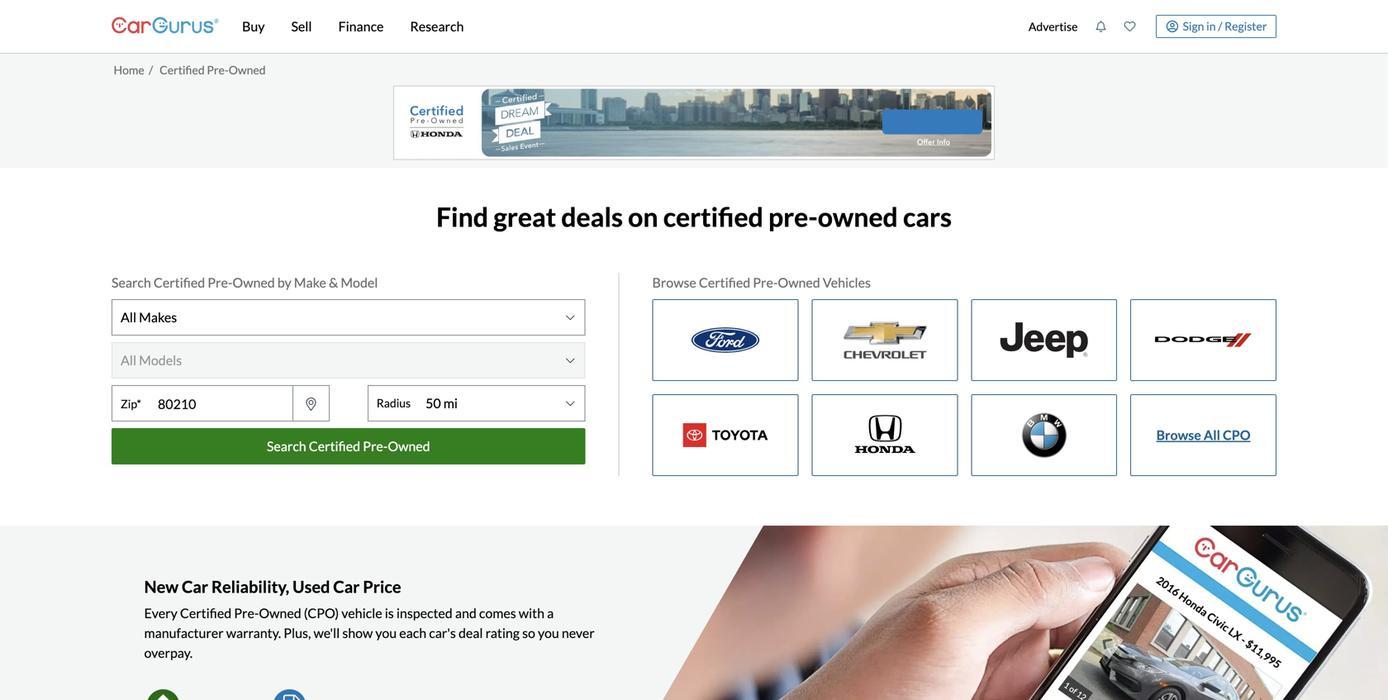 Task type: vqa. For each thing, say whether or not it's contained in the screenshot.
'Car'
yes



Task type: describe. For each thing, give the bounding box(es) containing it.
home
[[114, 63, 144, 77]]

certified for search certified pre-owned
[[309, 438, 360, 454]]

open notifications image
[[1096, 21, 1107, 32]]

vehicle
[[342, 605, 382, 621]]

Zip* field
[[150, 387, 292, 422]]

new car reliability, used car price every certified pre-owned (cpo) vehicle is inspected and comes with a manufacturer warranty. plus, we'll show you each car's deal rating so you never overpay.
[[144, 577, 595, 661]]

search for search certified pre-owned
[[267, 438, 306, 454]]

price
[[363, 577, 401, 597]]

2 car from the left
[[333, 577, 360, 597]]

in
[[1207, 19, 1216, 33]]

search certified pre-owned by make & model
[[112, 274, 378, 290]]

every
[[144, 605, 178, 621]]

a
[[547, 605, 554, 621]]

great
[[494, 201, 556, 233]]

register
[[1225, 19, 1268, 33]]

sell
[[291, 18, 312, 34]]

cpo
[[1223, 427, 1251, 443]]

pre- for search certified pre-owned by make & model
[[208, 274, 233, 290]]

zip*
[[121, 397, 141, 411]]

advertise
[[1029, 19, 1078, 33]]

vehicles
[[823, 274, 871, 290]]

is
[[385, 605, 394, 621]]

cargurus logo homepage link image
[[112, 3, 219, 50]]

browse for browse certified pre-owned vehicles
[[653, 274, 697, 290]]

model
[[341, 274, 378, 290]]

used
[[293, 577, 330, 597]]

cars
[[904, 201, 952, 233]]

owned down buy dropdown button
[[229, 63, 266, 77]]

certified for browse certified pre-owned vehicles
[[699, 274, 751, 290]]

so
[[522, 625, 536, 641]]

all
[[1204, 427, 1221, 443]]

pre- for browse certified pre-owned vehicles
[[753, 274, 778, 290]]

honda image
[[813, 395, 957, 475]]

sign in / register link
[[1156, 15, 1277, 38]]

deals
[[561, 201, 623, 233]]

overpay.
[[144, 645, 193, 661]]

pre- down cargurus logo homepage link
[[207, 63, 229, 77]]

sign in / register menu item
[[1145, 15, 1277, 38]]

sell button
[[278, 0, 325, 53]]

manufacturer warranty image
[[271, 690, 309, 700]]

each
[[399, 625, 427, 641]]

buy button
[[229, 0, 278, 53]]

search certified pre-owned button
[[112, 428, 586, 464]]

finance button
[[325, 0, 397, 53]]

1 vertical spatial /
[[149, 63, 153, 77]]

toyota image
[[653, 395, 798, 475]]

browse certified pre-owned vehicles
[[653, 274, 871, 290]]

user icon image
[[1167, 20, 1179, 33]]

owned for search certified pre-owned by make & model
[[233, 274, 275, 290]]

certified for search certified pre-owned by make & model
[[154, 274, 205, 290]]

bmw image
[[972, 395, 1117, 475]]

certified inside new car reliability, used car price every certified pre-owned (cpo) vehicle is inspected and comes with a manufacturer warranty. plus, we'll show you each car's deal rating so you never overpay.
[[180, 605, 232, 621]]

inspected
[[397, 605, 453, 621]]

1 car from the left
[[182, 577, 208, 597]]

browse all cpo link
[[1157, 425, 1251, 445]]

research
[[410, 18, 464, 34]]

find great deals on certified pre-owned cars
[[436, 201, 952, 233]]

owned
[[818, 201, 898, 233]]

great deal image
[[144, 690, 182, 700]]



Task type: locate. For each thing, give the bounding box(es) containing it.
owned left vehicles
[[778, 274, 821, 290]]

research button
[[397, 0, 477, 53]]

deal
[[459, 625, 483, 641]]

owned down the radius
[[388, 438, 430, 454]]

pre- up ford "image"
[[753, 274, 778, 290]]

we'll
[[314, 625, 340, 641]]

pre- left by
[[208, 274, 233, 290]]

0 horizontal spatial browse
[[653, 274, 697, 290]]

dodge image
[[1132, 300, 1276, 380]]

buy
[[242, 18, 265, 34]]

pre- inside button
[[363, 438, 388, 454]]

0 horizontal spatial car
[[182, 577, 208, 597]]

advertisement region
[[393, 86, 995, 160]]

never
[[562, 625, 595, 641]]

browse down find great deals on certified pre-owned cars
[[653, 274, 697, 290]]

rating
[[486, 625, 520, 641]]

pre- down the radius
[[363, 438, 388, 454]]

0 horizontal spatial you
[[376, 625, 397, 641]]

menu containing sign in / register
[[1020, 3, 1277, 50]]

car
[[182, 577, 208, 597], [333, 577, 360, 597]]

finance
[[339, 18, 384, 34]]

pre- for search certified pre-owned
[[363, 438, 388, 454]]

certified
[[160, 63, 205, 77], [154, 274, 205, 290], [699, 274, 751, 290], [309, 438, 360, 454], [180, 605, 232, 621]]

owned inside new car reliability, used car price every certified pre-owned (cpo) vehicle is inspected and comes with a manufacturer warranty. plus, we'll show you each car's deal rating so you never overpay.
[[259, 605, 301, 621]]

cargurus logo homepage link link
[[112, 3, 219, 50]]

plus,
[[284, 625, 311, 641]]

owned for search certified pre-owned
[[388, 438, 430, 454]]

new
[[144, 577, 179, 597]]

pre- inside new car reliability, used car price every certified pre-owned (cpo) vehicle is inspected and comes with a manufacturer warranty. plus, we'll show you each car's deal rating so you never overpay.
[[234, 605, 259, 621]]

show
[[342, 625, 373, 641]]

you down is
[[376, 625, 397, 641]]

/
[[1219, 19, 1223, 33], [149, 63, 153, 77]]

1 you from the left
[[376, 625, 397, 641]]

map marker alt image
[[303, 398, 319, 411]]

&
[[329, 274, 338, 290]]

home link
[[114, 63, 144, 77]]

sign
[[1183, 19, 1205, 33]]

menu
[[1020, 3, 1277, 50]]

ford image
[[653, 300, 798, 380]]

1 horizontal spatial search
[[267, 438, 306, 454]]

sign in / register
[[1183, 19, 1268, 33]]

1 vertical spatial browse
[[1157, 427, 1202, 443]]

/ right home link
[[149, 63, 153, 77]]

by
[[278, 274, 292, 290]]

search certified pre-owned
[[267, 438, 430, 454]]

browse left all
[[1157, 427, 1202, 443]]

pre- up warranty.
[[234, 605, 259, 621]]

on
[[628, 201, 658, 233]]

advertise link
[[1020, 3, 1087, 50]]

0 horizontal spatial /
[[149, 63, 153, 77]]

0 vertical spatial /
[[1219, 19, 1223, 33]]

warranty.
[[226, 625, 281, 641]]

/ inside menu item
[[1219, 19, 1223, 33]]

chevrolet image
[[813, 300, 957, 380]]

reliability,
[[212, 577, 289, 597]]

you
[[376, 625, 397, 641], [538, 625, 559, 641]]

owned for browse certified pre-owned vehicles
[[778, 274, 821, 290]]

manufacturer
[[144, 625, 224, 641]]

menu bar containing buy
[[219, 0, 1020, 53]]

radius
[[377, 396, 411, 410]]

search for search certified pre-owned by make & model
[[112, 274, 151, 290]]

1 horizontal spatial browse
[[1157, 427, 1202, 443]]

pre-
[[207, 63, 229, 77], [208, 274, 233, 290], [753, 274, 778, 290], [363, 438, 388, 454], [234, 605, 259, 621]]

comes
[[479, 605, 516, 621]]

0 horizontal spatial search
[[112, 274, 151, 290]]

browse all cpo
[[1157, 427, 1251, 443]]

with
[[519, 605, 545, 621]]

car's
[[429, 625, 456, 641]]

menu bar
[[219, 0, 1020, 53]]

car right new
[[182, 577, 208, 597]]

pre-
[[769, 201, 818, 233]]

owned up plus,
[[259, 605, 301, 621]]

1 horizontal spatial /
[[1219, 19, 1223, 33]]

search
[[112, 274, 151, 290], [267, 438, 306, 454]]

1 horizontal spatial you
[[538, 625, 559, 641]]

1 vertical spatial search
[[267, 438, 306, 454]]

make
[[294, 274, 326, 290]]

and
[[455, 605, 477, 621]]

find
[[436, 201, 489, 233]]

1 horizontal spatial car
[[333, 577, 360, 597]]

owned
[[229, 63, 266, 77], [233, 274, 275, 290], [778, 274, 821, 290], [388, 438, 430, 454], [259, 605, 301, 621]]

certified inside search certified pre-owned button
[[309, 438, 360, 454]]

(cpo)
[[304, 605, 339, 621]]

car up the vehicle
[[333, 577, 360, 597]]

home / certified pre-owned
[[114, 63, 266, 77]]

/ right in at right
[[1219, 19, 1223, 33]]

certified
[[664, 201, 764, 233]]

2 you from the left
[[538, 625, 559, 641]]

search inside button
[[267, 438, 306, 454]]

owned inside button
[[388, 438, 430, 454]]

0 vertical spatial browse
[[653, 274, 697, 290]]

0 vertical spatial search
[[112, 274, 151, 290]]

browse
[[653, 274, 697, 290], [1157, 427, 1202, 443]]

jeep image
[[972, 300, 1117, 380]]

owned left by
[[233, 274, 275, 290]]

you right so
[[538, 625, 559, 641]]

browse for browse all cpo
[[1157, 427, 1202, 443]]

saved cars image
[[1125, 21, 1136, 32]]



